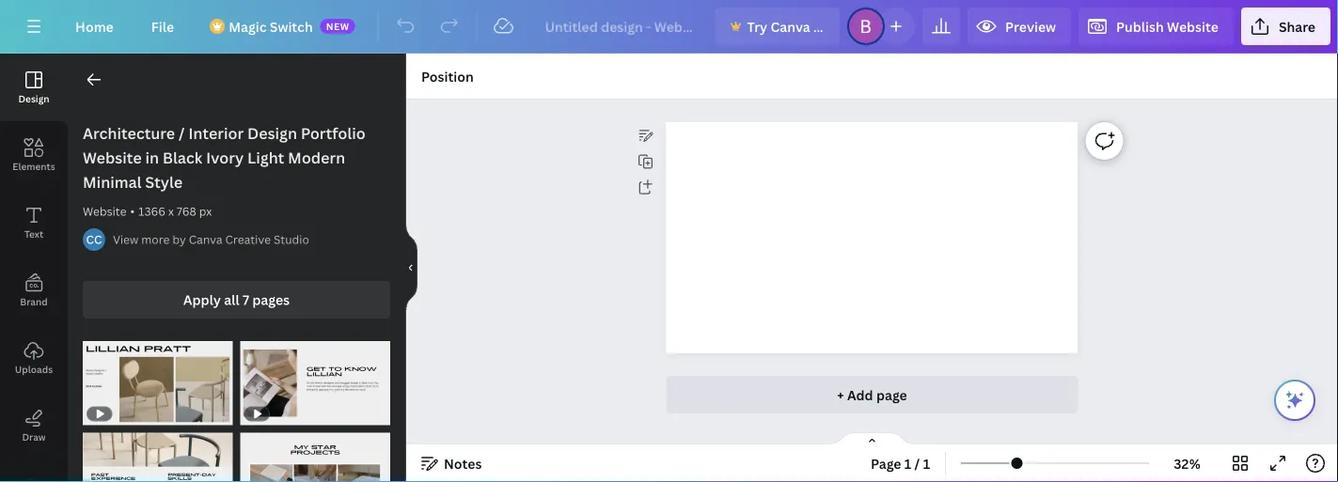 Task type: locate. For each thing, give the bounding box(es) containing it.
1 horizontal spatial design
[[247, 123, 297, 143]]

/ inside 'architecture / interior design portfolio website in black  ivory  light modern minimal style'
[[179, 123, 185, 143]]

brand button
[[0, 257, 68, 324]]

1 1 from the left
[[905, 455, 912, 473]]

1366
[[138, 204, 165, 219]]

0 horizontal spatial design
[[18, 92, 49, 105]]

try canva pro
[[747, 17, 836, 35]]

creative
[[225, 232, 271, 247]]

32% button
[[1157, 449, 1218, 479]]

website right publish
[[1167, 17, 1219, 35]]

1 vertical spatial website
[[83, 148, 142, 168]]

apply all 7 pages button
[[83, 281, 390, 319]]

canva creative studio element
[[83, 229, 105, 251]]

file
[[151, 17, 174, 35]]

modern
[[288, 148, 345, 168]]

/ right page
[[915, 455, 920, 473]]

website down minimal
[[83, 204, 127, 219]]

0 horizontal spatial /
[[179, 123, 185, 143]]

by
[[172, 232, 186, 247]]

canva
[[771, 17, 810, 35], [189, 232, 223, 247]]

design up the light
[[247, 123, 297, 143]]

canva creative studio image
[[83, 229, 105, 251]]

1 vertical spatial /
[[915, 455, 920, 473]]

1 horizontal spatial 1
[[923, 455, 930, 473]]

file button
[[136, 8, 189, 45]]

0 vertical spatial design
[[18, 92, 49, 105]]

px
[[199, 204, 212, 219]]

publish website button
[[1079, 8, 1234, 45]]

1 horizontal spatial canva
[[771, 17, 810, 35]]

/
[[179, 123, 185, 143], [915, 455, 920, 473]]

magic
[[229, 17, 267, 35]]

page
[[871, 455, 901, 473]]

1 horizontal spatial /
[[915, 455, 920, 473]]

canva right try
[[771, 17, 810, 35]]

projects image
[[0, 460, 68, 482]]

architecture
[[83, 123, 175, 143]]

website
[[1167, 17, 1219, 35], [83, 148, 142, 168], [83, 204, 127, 219]]

0 vertical spatial website
[[1167, 17, 1219, 35]]

0 vertical spatial /
[[179, 123, 185, 143]]

text button
[[0, 189, 68, 257]]

view more by canva creative studio button
[[113, 230, 309, 249]]

design
[[18, 92, 49, 105], [247, 123, 297, 143]]

1
[[905, 455, 912, 473], [923, 455, 930, 473]]

design inside 'architecture / interior design portfolio website in black  ivory  light modern minimal style'
[[247, 123, 297, 143]]

apply all 7 pages
[[183, 291, 290, 309]]

1 vertical spatial design
[[247, 123, 297, 143]]

publish website
[[1116, 17, 1219, 35]]

architecture / interior design portfolio website in black  ivory  light modern minimal style element
[[83, 341, 233, 426], [240, 341, 390, 426], [83, 433, 233, 482], [240, 433, 390, 482]]

0 horizontal spatial 1
[[905, 455, 912, 473]]

pro
[[814, 17, 836, 35]]

x
[[168, 204, 174, 219]]

black
[[163, 148, 202, 168]]

text
[[24, 228, 43, 240]]

0 vertical spatial canva
[[771, 17, 810, 35]]

design up elements button
[[18, 92, 49, 105]]

home
[[75, 17, 114, 35]]

position button
[[414, 61, 481, 91]]

share
[[1279, 17, 1316, 35]]

try
[[747, 17, 768, 35]]

canva right by
[[189, 232, 223, 247]]

ivory
[[206, 148, 244, 168]]

/ up black
[[179, 123, 185, 143]]

switch
[[270, 17, 313, 35]]

0 horizontal spatial canva
[[189, 232, 223, 247]]

website up minimal
[[83, 148, 142, 168]]

2 1 from the left
[[923, 455, 930, 473]]

7
[[243, 291, 249, 309]]

home link
[[60, 8, 129, 45]]

design inside "button"
[[18, 92, 49, 105]]



Task type: vqa. For each thing, say whether or not it's contained in the screenshot.
THE 1366
yes



Task type: describe. For each thing, give the bounding box(es) containing it.
preview button
[[968, 8, 1071, 45]]

+ add page button
[[667, 376, 1078, 414]]

design button
[[0, 54, 68, 121]]

Design title text field
[[530, 8, 708, 45]]

+
[[837, 386, 844, 404]]

canva inside main menu bar
[[771, 17, 810, 35]]

style
[[145, 172, 183, 192]]

notes button
[[414, 449, 489, 479]]

more
[[141, 232, 170, 247]]

new
[[326, 20, 350, 32]]

notes
[[444, 455, 482, 473]]

position
[[421, 67, 474, 85]]

website inside dropdown button
[[1167, 17, 1219, 35]]

elements button
[[0, 121, 68, 189]]

add
[[847, 386, 873, 404]]

view
[[113, 232, 139, 247]]

in
[[145, 148, 159, 168]]

32%
[[1174, 455, 1201, 473]]

interior
[[188, 123, 244, 143]]

apply
[[183, 291, 221, 309]]

try canva pro button
[[715, 8, 840, 45]]

main menu bar
[[0, 0, 1338, 54]]

draw button
[[0, 392, 68, 460]]

2 vertical spatial website
[[83, 204, 127, 219]]

pages
[[252, 291, 290, 309]]

share button
[[1241, 8, 1331, 45]]

light
[[247, 148, 284, 168]]

page 1 / 1
[[871, 455, 930, 473]]

publish
[[1116, 17, 1164, 35]]

preview
[[1005, 17, 1056, 35]]

768
[[177, 204, 196, 219]]

1366 x 768 px
[[138, 204, 212, 219]]

website inside 'architecture / interior design portfolio website in black  ivory  light modern minimal style'
[[83, 148, 142, 168]]

view more by canva creative studio
[[113, 232, 309, 247]]

uploads
[[15, 363, 53, 376]]

hide image
[[405, 223, 418, 313]]

uploads button
[[0, 324, 68, 392]]

architecture / interior design portfolio website in black  ivory  light modern minimal style
[[83, 123, 366, 192]]

1 vertical spatial canva
[[189, 232, 223, 247]]

side panel tab list
[[0, 54, 68, 482]]

minimal
[[83, 172, 142, 192]]

magic switch
[[229, 17, 313, 35]]

show pages image
[[827, 432, 917, 447]]

+ add page
[[837, 386, 907, 404]]

brand
[[20, 295, 48, 308]]

studio
[[274, 232, 309, 247]]

canva assistant image
[[1284, 389, 1306, 412]]

all
[[224, 291, 239, 309]]

draw
[[22, 431, 46, 443]]

portfolio
[[301, 123, 366, 143]]

page
[[876, 386, 907, 404]]

elements
[[12, 160, 55, 173]]



